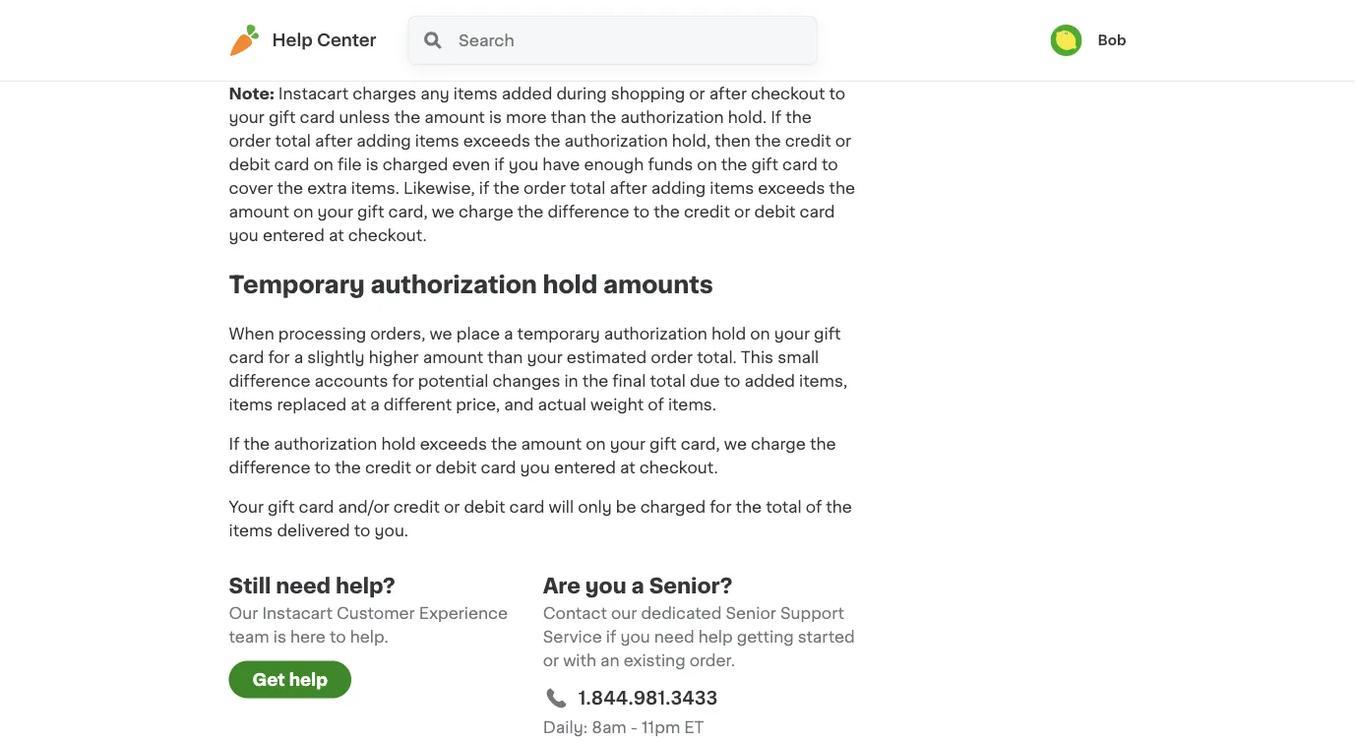 Task type: describe. For each thing, give the bounding box(es) containing it.
are you a senior? contact our dedicated senior support service if you need help getting started or with an existing order.
[[543, 576, 855, 669]]

help
[[272, 32, 313, 49]]

items inside unless the amount is more than the authorization hold. if the order total after adding items exceeds the authorization hold, then the credit or debit card on file is charged even if you have enough funds on the gift card to cover the extra items. likewise,
[[415, 134, 459, 149]]

card inside if the authorization hold exceeds the amount on your gift card, we charge the difference to the credit or debit card you entered at checkout.
[[481, 460, 516, 476]]

file
[[338, 157, 362, 173]]

exceeds inside if the authorization hold exceeds the amount on your gift card, we charge the difference to the credit or debit card you entered at checkout.
[[420, 436, 487, 452]]

and/or
[[338, 499, 389, 515]]

you inside unless the amount is more than the authorization hold. if the order total after adding items exceeds the authorization hold, then the credit or debit card on file is charged even if you have enough funds on the gift card to cover the extra items. likewise,
[[509, 157, 538, 173]]

order inside when processing orders, we place a temporary authorization hold on your gift card for a slightly higher amount than your estimated order total. this small difference accounts for potential changes in the final total due to added items, items replaced at a different price, and actual weight of items.
[[651, 350, 693, 366]]

existing
[[624, 653, 686, 669]]

on down hold,
[[697, 157, 717, 173]]

hold inside when processing orders, we place a temporary authorization hold on your gift card for a slightly higher amount than your estimated order total. this small difference accounts for potential changes in the final total due to added items, items replaced at a different price, and actual weight of items.
[[711, 326, 746, 342]]

with
[[563, 653, 596, 669]]

gift inside when processing orders, we place a temporary authorization hold on your gift card for a slightly higher amount than your estimated order total. this small difference accounts for potential changes in the final total due to added items, items replaced at a different price, and actual weight of items.
[[814, 326, 841, 342]]

the inside when processing orders, we place a temporary authorization hold on your gift card for a slightly higher amount than your estimated order total. this small difference accounts for potential changes in the final total due to added items, items replaced at a different price, and actual weight of items.
[[582, 373, 608, 389]]

authorization up hold,
[[620, 110, 724, 126]]

8am
[[592, 720, 627, 736]]

charges
[[353, 86, 416, 102]]

we inside if the authorization hold exceeds the amount on your gift card, we charge the difference to the credit or debit card you entered at checkout.
[[724, 436, 747, 452]]

you.
[[374, 523, 408, 539]]

checkout
[[751, 86, 825, 102]]

our
[[611, 606, 637, 621]]

authorization up place
[[370, 273, 537, 297]]

card inside enter your debit or credit card information and billing address select save
[[470, 23, 505, 39]]

temporary authorization hold amounts
[[229, 273, 713, 297]]

you inside if the authorization hold exceeds the amount on your gift card, we charge the difference to the credit or debit card you entered at checkout.
[[520, 460, 550, 476]]

service
[[543, 629, 602, 645]]

gift inside if the order total after adding items exceeds the amount on your gift card, we charge the difference to the credit or debit card you entered at checkout.
[[357, 204, 384, 220]]

added inside when processing orders, we place a temporary authorization hold on your gift card for a slightly higher amount than your estimated order total. this small difference accounts for potential changes in the final total due to added items, items replaced at a different price, and actual weight of items.
[[744, 373, 795, 389]]

instacart inside instacart charges any items added during shopping or after checkout to your gift card
[[278, 86, 349, 102]]

a right place
[[504, 326, 513, 342]]

your up small
[[774, 326, 810, 342]]

team
[[229, 629, 269, 645]]

still need help? our instacart customer experience team is here to help.
[[229, 576, 508, 645]]

orders,
[[370, 326, 426, 342]]

likewise,
[[403, 181, 475, 196]]

different
[[384, 397, 452, 413]]

if inside if the authorization hold exceeds the amount on your gift card, we charge the difference to the credit or debit card you entered at checkout.
[[229, 436, 240, 452]]

unless
[[339, 110, 390, 126]]

authorization up enough
[[565, 134, 668, 149]]

replaced
[[277, 397, 347, 413]]

et
[[684, 720, 704, 736]]

or inside unless the amount is more than the authorization hold. if the order total after adding items exceeds the authorization hold, then the credit or debit card on file is charged even if you have enough funds on the gift card to cover the extra items. likewise,
[[835, 134, 851, 149]]

order.
[[690, 653, 735, 669]]

if inside if the order total after adding items exceeds the amount on your gift card, we charge the difference to the credit or debit card you entered at checkout.
[[479, 181, 489, 196]]

only
[[578, 499, 612, 515]]

gift inside if the authorization hold exceeds the amount on your gift card, we charge the difference to the credit or debit card you entered at checkout.
[[650, 436, 677, 452]]

this
[[741, 350, 774, 366]]

if the order total after adding items exceeds the amount on your gift card, we charge the difference to the credit or debit card you entered at checkout.
[[229, 181, 855, 244]]

we inside if the order total after adding items exceeds the amount on your gift card, we charge the difference to the credit or debit card you entered at checkout.
[[432, 204, 455, 220]]

your inside if the authorization hold exceeds the amount on your gift card, we charge the difference to the credit or debit card you entered at checkout.
[[610, 436, 646, 452]]

instacart image
[[229, 25, 260, 56]]

credit inside unless the amount is more than the authorization hold. if the order total after adding items exceeds the authorization hold, then the credit or debit card on file is charged even if you have enough funds on the gift card to cover the extra items. likewise,
[[785, 134, 831, 149]]

-
[[631, 720, 638, 736]]

get help
[[252, 671, 328, 688]]

potential
[[418, 373, 488, 389]]

or inside instacart charges any items added during shopping or after checkout to your gift card
[[689, 86, 705, 102]]

experience
[[419, 606, 508, 621]]

added inside instacart charges any items added during shopping or after checkout to your gift card
[[502, 86, 552, 102]]

a inside are you a senior? contact our dedicated senior support service if you need help getting started or with an existing order.
[[631, 576, 644, 596]]

on inside when processing orders, we place a temporary authorization hold on your gift card for a slightly higher amount than your estimated order total. this small difference accounts for potential changes in the final total due to added items, items replaced at a different price, and actual weight of items.
[[750, 326, 770, 342]]

hold,
[[672, 134, 711, 149]]

help inside "button"
[[289, 671, 328, 688]]

you down our
[[620, 629, 650, 645]]

small
[[778, 350, 819, 366]]

card, inside if the authorization hold exceeds the amount on your gift card, we charge the difference to the credit or debit card you entered at checkout.
[[681, 436, 720, 452]]

temporary
[[229, 273, 365, 297]]

entered inside if the order total after adding items exceeds the amount on your gift card, we charge the difference to the credit or debit card you entered at checkout.
[[263, 228, 325, 244]]

or inside if the order total after adding items exceeds the amount on your gift card, we charge the difference to the credit or debit card you entered at checkout.
[[734, 204, 750, 220]]

amounts
[[603, 273, 713, 297]]

processing
[[278, 326, 366, 342]]

items inside your gift card and/or credit or debit card will only be charged for the total of the items delivered to you.
[[229, 523, 273, 539]]

hold.
[[728, 110, 767, 126]]

in
[[564, 373, 578, 389]]

started
[[798, 629, 855, 645]]

at inside if the authorization hold exceeds the amount on your gift card, we charge the difference to the credit or debit card you entered at checkout.
[[620, 460, 636, 476]]

accounts
[[314, 373, 388, 389]]

when
[[229, 326, 274, 342]]

debit inside if the order total after adding items exceeds the amount on your gift card, we charge the difference to the credit or debit card you entered at checkout.
[[754, 204, 796, 220]]

exceeds inside unless the amount is more than the authorization hold. if the order total after adding items exceeds the authorization hold, then the credit or debit card on file is charged even if you have enough funds on the gift card to cover the extra items. likewise,
[[463, 134, 530, 149]]

11pm
[[642, 720, 680, 736]]

information
[[509, 23, 600, 39]]

items inside if the order total after adding items exceeds the amount on your gift card, we charge the difference to the credit or debit card you entered at checkout.
[[710, 181, 754, 196]]

1.844.981.3433 link
[[578, 685, 718, 711]]

help.
[[350, 629, 388, 645]]

0 horizontal spatial for
[[268, 350, 290, 366]]

after inside instacart charges any items added during shopping or after checkout to your gift card
[[709, 86, 747, 102]]

our
[[229, 606, 258, 621]]

bob
[[1098, 33, 1126, 47]]

customer
[[337, 606, 415, 621]]

credit inside if the authorization hold exceeds the amount on your gift card, we charge the difference to the credit or debit card you entered at checkout.
[[365, 460, 411, 476]]

have
[[542, 157, 580, 173]]

need inside still need help? our instacart customer experience team is here to help.
[[276, 576, 331, 596]]

extra
[[307, 181, 347, 196]]

charged inside unless the amount is more than the authorization hold. if the order total after adding items exceeds the authorization hold, then the credit or debit card on file is charged even if you have enough funds on the gift card to cover the extra items. likewise,
[[383, 157, 448, 173]]

amount inside if the order total after adding items exceeds the amount on your gift card, we charge the difference to the credit or debit card you entered at checkout.
[[229, 204, 289, 220]]

support
[[780, 606, 844, 621]]

debit inside if the authorization hold exceeds the amount on your gift card, we charge the difference to the credit or debit card you entered at checkout.
[[435, 460, 477, 476]]

on inside if the authorization hold exceeds the amount on your gift card, we charge the difference to the credit or debit card you entered at checkout.
[[586, 436, 606, 452]]

and inside enter your debit or credit card information and billing address select save
[[604, 23, 633, 39]]

credit inside enter your debit or credit card information and billing address select save
[[419, 23, 466, 39]]

order inside if the order total after adding items exceeds the amount on your gift card, we charge the difference to the credit or debit card you entered at checkout.
[[524, 181, 566, 196]]

to inside if the authorization hold exceeds the amount on your gift card, we charge the difference to the credit or debit card you entered at checkout.
[[314, 460, 331, 476]]

on inside if the order total after adding items exceeds the amount on your gift card, we charge the difference to the credit or debit card you entered at checkout.
[[293, 204, 313, 220]]

here
[[290, 629, 326, 645]]

help inside are you a senior? contact our dedicated senior support service if you need help getting started or with an existing order.
[[698, 629, 733, 645]]

enter
[[268, 23, 310, 39]]

items,
[[799, 373, 847, 389]]

note:
[[229, 86, 278, 102]]

total inside when processing orders, we place a temporary authorization hold on your gift card for a slightly higher amount than your estimated order total. this small difference accounts for potential changes in the final total due to added items, items replaced at a different price, and actual weight of items.
[[650, 373, 686, 389]]

on up extra
[[313, 157, 334, 173]]

final
[[612, 373, 646, 389]]

total.
[[697, 350, 737, 366]]

instacart charges any items added during shopping or after checkout to your gift card
[[229, 86, 845, 126]]

when processing orders, we place a temporary authorization hold on your gift card for a slightly higher amount than your estimated order total. this small difference accounts for potential changes in the final total due to added items, items replaced at a different price, and actual weight of items.
[[229, 326, 847, 413]]

get
[[252, 671, 285, 688]]

address
[[688, 23, 752, 39]]

2 horizontal spatial is
[[489, 110, 502, 126]]

your down temporary
[[527, 350, 563, 366]]

1.844.981.3433
[[578, 689, 718, 707]]

to inside still need help? our instacart customer experience team is here to help.
[[330, 629, 346, 645]]

checkout. inside if the order total after adding items exceeds the amount on your gift card, we charge the difference to the credit or debit card you entered at checkout.
[[348, 228, 427, 244]]

Search search field
[[457, 17, 816, 64]]

help center
[[272, 32, 376, 49]]

cover
[[229, 181, 273, 196]]

to inside when processing orders, we place a temporary authorization hold on your gift card for a slightly higher amount than your estimated order total. this small difference accounts for potential changes in the final total due to added items, items replaced at a different price, and actual weight of items.
[[724, 373, 740, 389]]

of inside when processing orders, we place a temporary authorization hold on your gift card for a slightly higher amount than your estimated order total. this small difference accounts for potential changes in the final total due to added items, items replaced at a different price, and actual weight of items.
[[648, 397, 664, 413]]

slightly
[[307, 350, 365, 366]]

temporary
[[517, 326, 600, 342]]



Task type: vqa. For each thing, say whether or not it's contained in the screenshot.
Amounts
yes



Task type: locate. For each thing, give the bounding box(es) containing it.
items up even
[[415, 134, 459, 149]]

at down extra
[[329, 228, 344, 244]]

1 horizontal spatial after
[[610, 181, 647, 196]]

than down during
[[551, 110, 586, 126]]

instacart inside still need help? our instacart customer experience team is here to help.
[[262, 606, 333, 621]]

charge
[[459, 204, 513, 220], [751, 436, 806, 452]]

more
[[506, 110, 547, 126]]

checkout. down weight
[[640, 460, 718, 476]]

gift inside your gift card and/or credit or debit card will only be charged for the total of the items delivered to you.
[[268, 499, 295, 515]]

0 horizontal spatial than
[[487, 350, 523, 366]]

to down checkout
[[822, 157, 838, 173]]

1 horizontal spatial charged
[[640, 499, 706, 515]]

1 horizontal spatial than
[[551, 110, 586, 126]]

exceeds up even
[[463, 134, 530, 149]]

need down dedicated
[[654, 629, 694, 645]]

items. down due
[[668, 397, 716, 413]]

0 vertical spatial is
[[489, 110, 502, 126]]

0 vertical spatial charged
[[383, 157, 448, 173]]

0 horizontal spatial items.
[[351, 181, 399, 196]]

0 vertical spatial of
[[648, 397, 664, 413]]

1 vertical spatial exceeds
[[758, 181, 825, 196]]

authorization
[[620, 110, 724, 126], [565, 134, 668, 149], [370, 273, 537, 297], [604, 326, 707, 342], [274, 436, 377, 452]]

your down extra
[[317, 204, 353, 220]]

2 vertical spatial order
[[651, 350, 693, 366]]

if up an
[[606, 629, 616, 645]]

amount inside unless the amount is more than the authorization hold. if the order total after adding items exceeds the authorization hold, then the credit or debit card on file is charged even if you have enough funds on the gift card to cover the extra items. likewise,
[[424, 110, 485, 126]]

if down checkout
[[771, 110, 782, 126]]

items
[[454, 86, 498, 102], [415, 134, 459, 149], [710, 181, 754, 196], [229, 397, 273, 413], [229, 523, 273, 539]]

and inside when processing orders, we place a temporary authorization hold on your gift card for a slightly higher amount than your estimated order total. this small difference accounts for potential changes in the final total due to added items, items replaced at a different price, and actual weight of items.
[[504, 397, 534, 413]]

exceeds inside if the order total after adding items exceeds the amount on your gift card, we charge the difference to the credit or debit card you entered at checkout.
[[758, 181, 825, 196]]

2 horizontal spatial hold
[[711, 326, 746, 342]]

actual
[[538, 397, 586, 413]]

on down weight
[[586, 436, 606, 452]]

card, down likewise,
[[388, 204, 428, 220]]

1 vertical spatial checkout.
[[640, 460, 718, 476]]

your down weight
[[610, 436, 646, 452]]

entered up temporary
[[263, 228, 325, 244]]

1 horizontal spatial entered
[[554, 460, 616, 476]]

to right due
[[724, 373, 740, 389]]

1 vertical spatial instacart
[[262, 606, 333, 621]]

your inside enter your debit or credit card information and billing address select save
[[314, 23, 350, 39]]

hold
[[543, 273, 598, 297], [711, 326, 746, 342], [381, 436, 416, 452]]

1 vertical spatial card,
[[681, 436, 720, 452]]

items down then
[[710, 181, 754, 196]]

than
[[551, 110, 586, 126], [487, 350, 523, 366]]

get help button
[[229, 661, 351, 698]]

0 horizontal spatial charge
[[459, 204, 513, 220]]

you up will
[[520, 460, 550, 476]]

2 vertical spatial at
[[620, 460, 636, 476]]

debit inside unless the amount is more than the authorization hold. if the order total after adding items exceeds the authorization hold, then the credit or debit card on file is charged even if you have enough funds on the gift card to cover the extra items. likewise,
[[229, 157, 270, 173]]

if inside are you a senior? contact our dedicated senior support service if you need help getting started or with an existing order.
[[606, 629, 616, 645]]

for up senior?
[[710, 499, 732, 515]]

after down enough
[[610, 181, 647, 196]]

items. inside unless the amount is more than the authorization hold. if the order total after adding items exceeds the authorization hold, then the credit or debit card on file is charged even if you have enough funds on the gift card to cover the extra items. likewise,
[[351, 181, 399, 196]]

you inside if the order total after adding items exceeds the amount on your gift card, we charge the difference to the credit or debit card you entered at checkout.
[[229, 228, 259, 244]]

if the authorization hold exceeds the amount on your gift card, we charge the difference to the credit or debit card you entered at checkout.
[[229, 436, 836, 476]]

1 horizontal spatial if
[[771, 110, 782, 126]]

items left replaced on the bottom of page
[[229, 397, 273, 413]]

order up due
[[651, 350, 693, 366]]

help up order.
[[698, 629, 733, 645]]

or inside your gift card and/or credit or debit card will only be charged for the total of the items delivered to you.
[[444, 499, 460, 515]]

2 vertical spatial we
[[724, 436, 747, 452]]

user avatar image
[[1050, 25, 1082, 56]]

1 horizontal spatial is
[[366, 157, 379, 173]]

estimated
[[567, 350, 647, 366]]

your gift card and/or credit or debit card will only be charged for the total of the items delivered to you.
[[229, 499, 852, 539]]

1 vertical spatial of
[[806, 499, 822, 515]]

place
[[456, 326, 500, 342]]

senior
[[726, 606, 776, 621]]

0 vertical spatial instacart
[[278, 86, 349, 102]]

charge down items,
[[751, 436, 806, 452]]

order up cover
[[229, 134, 271, 149]]

exceeds
[[463, 134, 530, 149], [758, 181, 825, 196], [420, 436, 487, 452]]

contact
[[543, 606, 607, 621]]

difference
[[548, 204, 629, 220], [229, 373, 310, 389], [229, 460, 310, 476]]

0 vertical spatial entered
[[263, 228, 325, 244]]

getting
[[737, 629, 794, 645]]

2 horizontal spatial after
[[709, 86, 747, 102]]

0 vertical spatial if
[[494, 157, 505, 173]]

instacart down select
[[278, 86, 349, 102]]

enter your debit or credit card information and billing address select save
[[268, 23, 752, 63]]

daily:
[[543, 720, 588, 736]]

card inside if the order total after adding items exceeds the amount on your gift card, we charge the difference to the credit or debit card you entered at checkout.
[[800, 204, 835, 220]]

items. down file
[[351, 181, 399, 196]]

shopping
[[611, 86, 685, 102]]

price,
[[456, 397, 500, 413]]

credit inside your gift card and/or credit or debit card will only be charged for the total of the items delivered to you.
[[393, 499, 440, 515]]

0 vertical spatial we
[[432, 204, 455, 220]]

0 vertical spatial card,
[[388, 204, 428, 220]]

items down your
[[229, 523, 273, 539]]

total inside if the order total after adding items exceeds the amount on your gift card, we charge the difference to the credit or debit card you entered at checkout.
[[570, 181, 606, 196]]

2 vertical spatial exceeds
[[420, 436, 487, 452]]

1 horizontal spatial order
[[524, 181, 566, 196]]

gift inside instacart charges any items added during shopping or after checkout to your gift card
[[269, 110, 296, 126]]

1 vertical spatial at
[[351, 397, 366, 413]]

exceeds down hold.
[[758, 181, 825, 196]]

is inside still need help? our instacart customer experience team is here to help.
[[273, 629, 286, 645]]

items right any at top
[[454, 86, 498, 102]]

we down likewise,
[[432, 204, 455, 220]]

1 horizontal spatial of
[[806, 499, 822, 515]]

your inside instacart charges any items added during shopping or after checkout to your gift card
[[229, 110, 265, 126]]

charged right be
[[640, 499, 706, 515]]

need
[[276, 576, 331, 596], [654, 629, 694, 645]]

2 horizontal spatial order
[[651, 350, 693, 366]]

0 horizontal spatial and
[[504, 397, 534, 413]]

amount down 'actual'
[[521, 436, 582, 452]]

authorization down amounts on the top
[[604, 326, 707, 342]]

1 vertical spatial charged
[[640, 499, 706, 515]]

select
[[268, 47, 319, 63]]

difference inside when processing orders, we place a temporary authorization hold on your gift card for a slightly higher amount than your estimated order total. this small difference accounts for potential changes in the final total due to added items, items replaced at a different price, and actual weight of items.
[[229, 373, 310, 389]]

any
[[420, 86, 450, 102]]

1 horizontal spatial and
[[604, 23, 633, 39]]

0 horizontal spatial if
[[229, 436, 240, 452]]

authorization down replaced on the bottom of page
[[274, 436, 377, 452]]

0 horizontal spatial of
[[648, 397, 664, 413]]

on up this
[[750, 326, 770, 342]]

1 vertical spatial adding
[[651, 181, 706, 196]]

0 vertical spatial added
[[502, 86, 552, 102]]

entered up the only
[[554, 460, 616, 476]]

0 vertical spatial checkout.
[[348, 228, 427, 244]]

1 vertical spatial need
[[654, 629, 694, 645]]

debit inside your gift card and/or credit or debit card will only be charged for the total of the items delivered to you.
[[464, 499, 505, 515]]

than inside unless the amount is more than the authorization hold. if the order total after adding items exceeds the authorization hold, then the credit or debit card on file is charged even if you have enough funds on the gift card to cover the extra items. likewise,
[[551, 110, 586, 126]]

items inside when processing orders, we place a temporary authorization hold on your gift card for a slightly higher amount than your estimated order total. this small difference accounts for potential changes in the final total due to added items, items replaced at a different price, and actual weight of items.
[[229, 397, 273, 413]]

difference down enough
[[548, 204, 629, 220]]

charged
[[383, 157, 448, 173], [640, 499, 706, 515]]

1 horizontal spatial need
[[654, 629, 694, 645]]

0 vertical spatial charge
[[459, 204, 513, 220]]

card, down due
[[681, 436, 720, 452]]

if down even
[[479, 181, 489, 196]]

2 vertical spatial after
[[610, 181, 647, 196]]

items.
[[351, 181, 399, 196], [668, 397, 716, 413]]

total inside unless the amount is more than the authorization hold. if the order total after adding items exceeds the authorization hold, then the credit or debit card on file is charged even if you have enough funds on the gift card to cover the extra items. likewise,
[[275, 134, 311, 149]]

added down this
[[744, 373, 795, 389]]

due
[[690, 373, 720, 389]]

hold up total.
[[711, 326, 746, 342]]

checkout. down likewise,
[[348, 228, 427, 244]]

entered inside if the authorization hold exceeds the amount on your gift card, we charge the difference to the credit or debit card you entered at checkout.
[[554, 460, 616, 476]]

1 vertical spatial we
[[430, 326, 452, 342]]

delivered
[[277, 523, 350, 539]]

adding down funds
[[651, 181, 706, 196]]

will
[[549, 499, 574, 515]]

after up file
[[315, 134, 353, 149]]

unless the amount is more than the authorization hold. if the order total after adding items exceeds the authorization hold, then the credit or debit card on file is charged even if you have enough funds on the gift card to cover the extra items. likewise,
[[229, 110, 851, 196]]

center
[[317, 32, 376, 49]]

is left more
[[489, 110, 502, 126]]

order
[[229, 134, 271, 149], [524, 181, 566, 196], [651, 350, 693, 366]]

if up your
[[229, 436, 240, 452]]

after up hold.
[[709, 86, 747, 102]]

0 horizontal spatial order
[[229, 134, 271, 149]]

billing
[[637, 23, 684, 39]]

1 horizontal spatial checkout.
[[640, 460, 718, 476]]

funds
[[648, 157, 693, 173]]

at inside when processing orders, we place a temporary authorization hold on your gift card for a slightly higher amount than your estimated order total. this small difference accounts for potential changes in the final total due to added items, items replaced at a different price, and actual weight of items.
[[351, 397, 366, 413]]

1 horizontal spatial hold
[[543, 273, 598, 297]]

1 vertical spatial charge
[[751, 436, 806, 452]]

1 vertical spatial after
[[315, 134, 353, 149]]

after
[[709, 86, 747, 102], [315, 134, 353, 149], [610, 181, 647, 196]]

credit inside if the order total after adding items exceeds the amount on your gift card, we charge the difference to the credit or debit card you entered at checkout.
[[684, 204, 730, 220]]

and
[[604, 23, 633, 39], [504, 397, 534, 413]]

credit down checkout
[[785, 134, 831, 149]]

1 horizontal spatial if
[[494, 157, 505, 173]]

is left here
[[273, 629, 286, 645]]

or inside enter your debit or credit card information and billing address select save
[[399, 23, 415, 39]]

2 vertical spatial hold
[[381, 436, 416, 452]]

be
[[616, 499, 636, 515]]

0 horizontal spatial is
[[273, 629, 286, 645]]

adding
[[357, 134, 411, 149], [651, 181, 706, 196]]

0 horizontal spatial after
[[315, 134, 353, 149]]

if
[[494, 157, 505, 173], [479, 181, 489, 196], [606, 629, 616, 645]]

changes
[[492, 373, 560, 389]]

amount down cover
[[229, 204, 289, 220]]

2 horizontal spatial at
[[620, 460, 636, 476]]

0 horizontal spatial added
[[502, 86, 552, 102]]

if inside unless the amount is more than the authorization hold. if the order total after adding items exceeds the authorization hold, then the credit or debit card on file is charged even if you have enough funds on the gift card to cover the extra items. likewise,
[[494, 157, 505, 173]]

to up delivered
[[314, 460, 331, 476]]

0 vertical spatial adding
[[357, 134, 411, 149]]

is right file
[[366, 157, 379, 173]]

0 horizontal spatial if
[[479, 181, 489, 196]]

charge inside if the authorization hold exceeds the amount on your gift card, we charge the difference to the credit or debit card you entered at checkout.
[[751, 436, 806, 452]]

then
[[715, 134, 751, 149]]

1 horizontal spatial for
[[392, 373, 414, 389]]

hold down different
[[381, 436, 416, 452]]

1 horizontal spatial added
[[744, 373, 795, 389]]

if inside unless the amount is more than the authorization hold. if the order total after adding items exceeds the authorization hold, then the credit or debit card on file is charged even if you have enough funds on the gift card to cover the extra items. likewise,
[[771, 110, 782, 126]]

gift inside unless the amount is more than the authorization hold. if the order total after adding items exceeds the authorization hold, then the credit or debit card on file is charged even if you have enough funds on the gift card to cover the extra items. likewise,
[[751, 157, 778, 173]]

charged up likewise,
[[383, 157, 448, 173]]

if
[[771, 110, 782, 126], [229, 436, 240, 452]]

0 vertical spatial items.
[[351, 181, 399, 196]]

or inside if the authorization hold exceeds the amount on your gift card, we charge the difference to the credit or debit card you entered at checkout.
[[415, 460, 431, 476]]

help right the get
[[289, 671, 328, 688]]

if right even
[[494, 157, 505, 173]]

a down processing
[[294, 350, 303, 366]]

instacart
[[278, 86, 349, 102], [262, 606, 333, 621]]

even
[[452, 157, 490, 173]]

of inside your gift card and/or credit or debit card will only be charged for the total of the items delivered to you.
[[806, 499, 822, 515]]

0 horizontal spatial charged
[[383, 157, 448, 173]]

0 vertical spatial help
[[698, 629, 733, 645]]

total inside your gift card and/or credit or debit card will only be charged for the total of the items delivered to you.
[[766, 499, 802, 515]]

of
[[648, 397, 664, 413], [806, 499, 822, 515]]

1 vertical spatial hold
[[711, 326, 746, 342]]

hold up temporary
[[543, 273, 598, 297]]

your inside if the order total after adding items exceeds the amount on your gift card, we charge the difference to the credit or debit card you entered at checkout.
[[317, 204, 353, 220]]

card inside instacart charges any items added during shopping or after checkout to your gift card
[[300, 110, 335, 126]]

at up be
[[620, 460, 636, 476]]

dedicated
[[641, 606, 722, 621]]

0 vertical spatial exceeds
[[463, 134, 530, 149]]

1 vertical spatial order
[[524, 181, 566, 196]]

2 horizontal spatial if
[[606, 629, 616, 645]]

added up more
[[502, 86, 552, 102]]

0 horizontal spatial at
[[329, 228, 344, 244]]

after inside if the order total after adding items exceeds the amount on your gift card, we charge the difference to the credit or debit card you entered at checkout.
[[610, 181, 647, 196]]

to right checkout
[[829, 86, 845, 102]]

your
[[229, 499, 264, 515]]

1 vertical spatial items.
[[668, 397, 716, 413]]

charge inside if the order total after adding items exceeds the amount on your gift card, we charge the difference to the credit or debit card you entered at checkout.
[[459, 204, 513, 220]]

0 horizontal spatial checkout.
[[348, 228, 427, 244]]

help
[[698, 629, 733, 645], [289, 671, 328, 688]]

and down changes
[[504, 397, 534, 413]]

2 vertical spatial is
[[273, 629, 286, 645]]

at
[[329, 228, 344, 244], [351, 397, 366, 413], [620, 460, 636, 476]]

0 vertical spatial if
[[771, 110, 782, 126]]

you
[[509, 157, 538, 173], [229, 228, 259, 244], [520, 460, 550, 476], [585, 576, 627, 596], [620, 629, 650, 645]]

amount up potential
[[423, 350, 483, 366]]

to inside instacart charges any items added during shopping or after checkout to your gift card
[[829, 86, 845, 102]]

0 vertical spatial than
[[551, 110, 586, 126]]

difference up replaced on the bottom of page
[[229, 373, 310, 389]]

credit up any at top
[[419, 23, 466, 39]]

than inside when processing orders, we place a temporary authorization hold on your gift card for a slightly higher amount than your estimated order total. this small difference accounts for potential changes in the final total due to added items, items replaced at a different price, and actual weight of items.
[[487, 350, 523, 366]]

amount inside when processing orders, we place a temporary authorization hold on your gift card for a slightly higher amount than your estimated order total. this small difference accounts for potential changes in the final total due to added items, items replaced at a different price, and actual weight of items.
[[423, 350, 483, 366]]

2 vertical spatial for
[[710, 499, 732, 515]]

adding inside unless the amount is more than the authorization hold. if the order total after adding items exceeds the authorization hold, then the credit or debit card on file is charged even if you have enough funds on the gift card to cover the extra items. likewise,
[[357, 134, 411, 149]]

need up here
[[276, 576, 331, 596]]

0 vertical spatial for
[[268, 350, 290, 366]]

are
[[543, 576, 581, 596]]

1 vertical spatial difference
[[229, 373, 310, 389]]

items. inside when processing orders, we place a temporary authorization hold on your gift card for a slightly higher amount than your estimated order total. this small difference accounts for potential changes in the final total due to added items, items replaced at a different price, and actual weight of items.
[[668, 397, 716, 413]]

2 horizontal spatial for
[[710, 499, 732, 515]]

0 vertical spatial difference
[[548, 204, 629, 220]]

order down have at the left of page
[[524, 181, 566, 196]]

1 horizontal spatial items.
[[668, 397, 716, 413]]

credit down funds
[[684, 204, 730, 220]]

and left billing
[[604, 23, 633, 39]]

items inside instacart charges any items added during shopping or after checkout to your gift card
[[454, 86, 498, 102]]

to inside if the order total after adding items exceeds the amount on your gift card, we charge the difference to the credit or debit card you entered at checkout.
[[633, 204, 650, 220]]

2 vertical spatial if
[[606, 629, 616, 645]]

amount
[[424, 110, 485, 126], [229, 204, 289, 220], [423, 350, 483, 366], [521, 436, 582, 452]]

daily: 8am - 11pm et
[[543, 720, 704, 736]]

on
[[313, 157, 334, 173], [697, 157, 717, 173], [293, 204, 313, 220], [750, 326, 770, 342], [586, 436, 606, 452]]

we inside when processing orders, we place a temporary authorization hold on your gift card for a slightly higher amount than your estimated order total. this small difference accounts for potential changes in the final total due to added items, items replaced at a different price, and actual weight of items.
[[430, 326, 452, 342]]

authorization inside when processing orders, we place a temporary authorization hold on your gift card for a slightly higher amount than your estimated order total. this small difference accounts for potential changes in the final total due to added items, items replaced at a different price, and actual weight of items.
[[604, 326, 707, 342]]

1 vertical spatial if
[[479, 181, 489, 196]]

a up our
[[631, 576, 644, 596]]

we left place
[[430, 326, 452, 342]]

checkout. inside if the authorization hold exceeds the amount on your gift card, we charge the difference to the credit or debit card you entered at checkout.
[[640, 460, 718, 476]]

still
[[229, 576, 271, 596]]

a down accounts
[[370, 397, 380, 413]]

card inside when processing orders, we place a temporary authorization hold on your gift card for a slightly higher amount than your estimated order total. this small difference accounts for potential changes in the final total due to added items, items replaced at a different price, and actual weight of items.
[[229, 350, 264, 366]]

for down when
[[268, 350, 290, 366]]

exceeds down price,
[[420, 436, 487, 452]]

or inside are you a senior? contact our dedicated senior support service if you need help getting started or with an existing order.
[[543, 653, 559, 669]]

1 vertical spatial help
[[289, 671, 328, 688]]

credit up and/or
[[365, 460, 411, 476]]

difference inside if the authorization hold exceeds the amount on your gift card, we charge the difference to the credit or debit card you entered at checkout.
[[229, 460, 310, 476]]

1 vertical spatial and
[[504, 397, 534, 413]]

help center link
[[229, 25, 376, 56]]

to inside unless the amount is more than the authorization hold. if the order total after adding items exceeds the authorization hold, then the credit or debit card on file is charged even if you have enough funds on the gift card to cover the extra items. likewise,
[[822, 157, 838, 173]]

1 vertical spatial if
[[229, 436, 240, 452]]

order inside unless the amount is more than the authorization hold. if the order total after adding items exceeds the authorization hold, then the credit or debit card on file is charged even if you have enough funds on the gift card to cover the extra items. likewise,
[[229, 134, 271, 149]]

charge down even
[[459, 204, 513, 220]]

0 vertical spatial need
[[276, 576, 331, 596]]

after inside unless the amount is more than the authorization hold. if the order total after adding items exceeds the authorization hold, then the credit or debit card on file is charged even if you have enough funds on the gift card to cover the extra items. likewise,
[[315, 134, 353, 149]]

0 vertical spatial after
[[709, 86, 747, 102]]

1 horizontal spatial adding
[[651, 181, 706, 196]]

card,
[[388, 204, 428, 220], [681, 436, 720, 452]]

adding inside if the order total after adding items exceeds the amount on your gift card, we charge the difference to the credit or debit card you entered at checkout.
[[651, 181, 706, 196]]

enough
[[584, 157, 644, 173]]

1 horizontal spatial charge
[[751, 436, 806, 452]]

save
[[323, 47, 363, 63]]

bob link
[[1050, 25, 1126, 56]]

0 horizontal spatial need
[[276, 576, 331, 596]]

1 horizontal spatial at
[[351, 397, 366, 413]]

card, inside if the order total after adding items exceeds the amount on your gift card, we charge the difference to the credit or debit card you entered at checkout.
[[388, 204, 428, 220]]

senior?
[[649, 576, 733, 596]]

at inside if the order total after adding items exceeds the amount on your gift card, we charge the difference to the credit or debit card you entered at checkout.
[[329, 228, 344, 244]]

1 horizontal spatial help
[[698, 629, 733, 645]]

we
[[432, 204, 455, 220], [430, 326, 452, 342], [724, 436, 747, 452]]

0 horizontal spatial card,
[[388, 204, 428, 220]]

to down enough
[[633, 204, 650, 220]]

0 horizontal spatial entered
[[263, 228, 325, 244]]

1 vertical spatial for
[[392, 373, 414, 389]]

need inside are you a senior? contact our dedicated senior support service if you need help getting started or with an existing order.
[[654, 629, 694, 645]]

adding down unless
[[357, 134, 411, 149]]

your down the note:
[[229, 110, 265, 126]]

amount down any at top
[[424, 110, 485, 126]]

to right here
[[330, 629, 346, 645]]

credit
[[419, 23, 466, 39], [785, 134, 831, 149], [684, 204, 730, 220], [365, 460, 411, 476], [393, 499, 440, 515]]

instacart up here
[[262, 606, 333, 621]]

you down cover
[[229, 228, 259, 244]]

to inside your gift card and/or credit or debit card will only be charged for the total of the items delivered to you.
[[354, 523, 370, 539]]

amount inside if the authorization hold exceeds the amount on your gift card, we charge the difference to the credit or debit card you entered at checkout.
[[521, 436, 582, 452]]

your up save
[[314, 23, 350, 39]]

charged inside your gift card and/or credit or debit card will only be charged for the total of the items delivered to you.
[[640, 499, 706, 515]]

1 horizontal spatial card,
[[681, 436, 720, 452]]

an
[[600, 653, 620, 669]]

help?
[[336, 576, 395, 596]]

authorization inside if the authorization hold exceeds the amount on your gift card, we charge the difference to the credit or debit card you entered at checkout.
[[274, 436, 377, 452]]

0 vertical spatial hold
[[543, 273, 598, 297]]

you left have at the left of page
[[509, 157, 538, 173]]

we down total.
[[724, 436, 747, 452]]

than up changes
[[487, 350, 523, 366]]

at down accounts
[[351, 397, 366, 413]]

1 vertical spatial entered
[[554, 460, 616, 476]]

for inside your gift card and/or credit or debit card will only be charged for the total of the items delivered to you.
[[710, 499, 732, 515]]

you up our
[[585, 576, 627, 596]]

2 vertical spatial difference
[[229, 460, 310, 476]]

for down higher
[[392, 373, 414, 389]]



